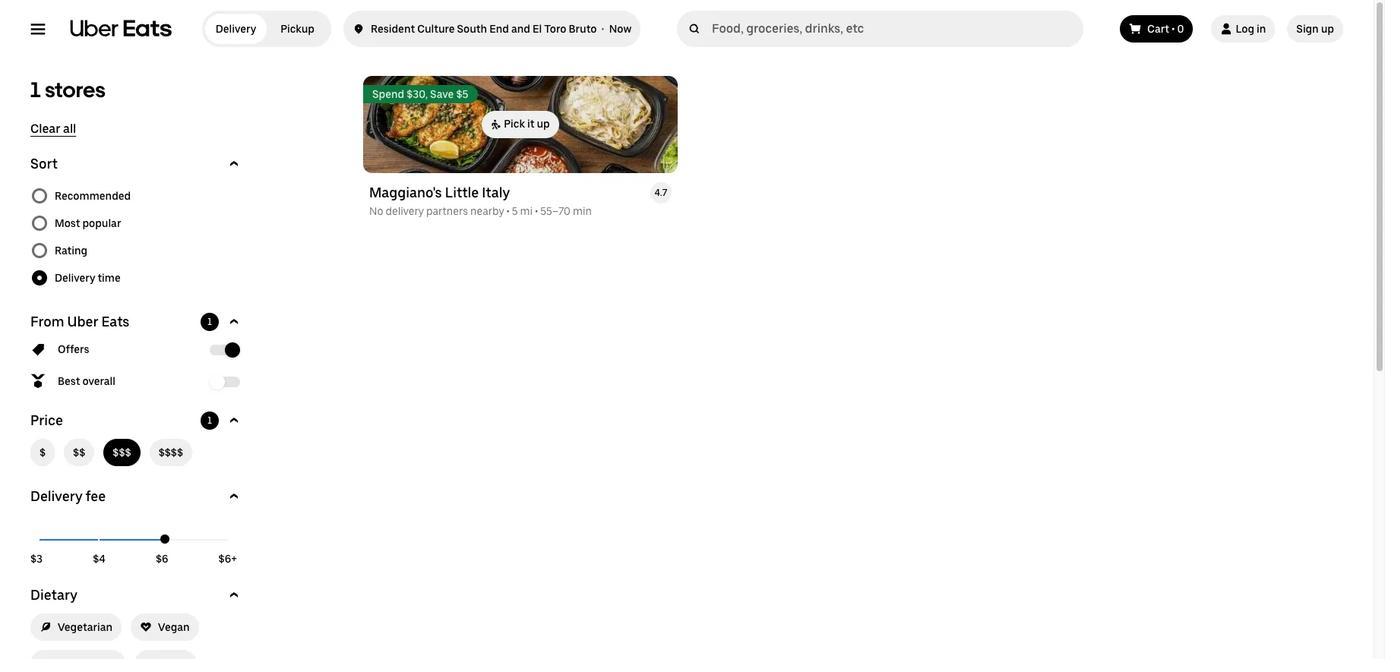 Task type: vqa. For each thing, say whether or not it's contained in the screenshot.
Bruto
yes



Task type: locate. For each thing, give the bounding box(es) containing it.
dietary button
[[30, 587, 243, 605]]

delivery for delivery
[[216, 23, 256, 35]]

el
[[533, 23, 542, 35]]

uber eats home image
[[70, 20, 172, 38]]

1 horizontal spatial •
[[1172, 23, 1176, 35]]

delivery fee button
[[30, 488, 243, 506]]

2 vertical spatial delivery
[[30, 489, 83, 505]]

sign
[[1297, 23, 1320, 35]]

option group
[[30, 182, 243, 292]]

delivery left fee
[[30, 489, 83, 505]]

1
[[30, 77, 41, 103], [208, 317, 212, 328], [208, 416, 212, 426]]

$6+
[[219, 553, 237, 566]]

1 vertical spatial delivery
[[55, 272, 95, 284]]

stores
[[45, 77, 105, 103]]

sort
[[30, 156, 58, 172]]

delivery inside option
[[216, 23, 256, 35]]

0 vertical spatial delivery
[[216, 23, 256, 35]]

$
[[40, 447, 46, 459]]

offers
[[58, 344, 89, 356]]

toro
[[544, 23, 567, 35]]

$3
[[30, 553, 43, 566]]

most popular
[[55, 217, 121, 230]]

delivery left pickup
[[216, 23, 256, 35]]

time
[[98, 272, 121, 284]]

popular
[[82, 217, 121, 230]]

$$$ button
[[104, 439, 140, 467]]

vegan button
[[131, 614, 199, 642]]

resident culture south end and el toro bruto • now
[[371, 23, 632, 35]]

vegetarian button
[[30, 614, 122, 642]]

log in link
[[1212, 15, 1276, 43]]

0
[[1178, 23, 1185, 35]]

log
[[1236, 23, 1255, 35]]

main navigation menu image
[[30, 21, 46, 36]]

delivery
[[216, 23, 256, 35], [55, 272, 95, 284], [30, 489, 83, 505]]

deliver to image
[[353, 20, 365, 38]]

Delivery radio
[[205, 14, 267, 44]]

• left 0
[[1172, 23, 1176, 35]]

eats
[[102, 314, 130, 330]]

cart • 0
[[1148, 23, 1185, 35]]

dietary
[[30, 588, 77, 604]]

sort button
[[30, 155, 243, 173]]

vegetarian
[[58, 622, 113, 634]]

delivery time
[[55, 272, 121, 284]]

$ button
[[30, 439, 55, 467]]

end
[[490, 23, 509, 35]]

2 vertical spatial 1
[[208, 416, 212, 426]]

•
[[602, 23, 605, 35], [1172, 23, 1176, 35]]

culture
[[418, 23, 455, 35]]

• left now
[[602, 23, 605, 35]]

price
[[30, 413, 63, 429]]

$$
[[73, 447, 85, 459]]

delivery inside button
[[30, 489, 83, 505]]

bruto
[[569, 23, 597, 35]]

1 • from the left
[[602, 23, 605, 35]]

most
[[55, 217, 80, 230]]

$4
[[93, 553, 106, 566]]

delivery down rating
[[55, 272, 95, 284]]

0 horizontal spatial •
[[602, 23, 605, 35]]

fee
[[86, 489, 106, 505]]



Task type: describe. For each thing, give the bounding box(es) containing it.
$$$$ button
[[150, 439, 192, 467]]

and
[[512, 23, 531, 35]]

clear all button
[[30, 122, 76, 137]]

1 stores
[[30, 77, 105, 103]]

south
[[457, 23, 487, 35]]

delivery for delivery fee
[[30, 489, 83, 505]]

vegan
[[158, 622, 190, 634]]

option group containing recommended
[[30, 182, 243, 292]]

clear
[[30, 122, 60, 136]]

sign up
[[1297, 23, 1335, 35]]

$$ button
[[64, 439, 95, 467]]

$$$
[[113, 447, 131, 459]]

uber
[[67, 314, 99, 330]]

pickup
[[281, 23, 315, 35]]

log in
[[1236, 23, 1267, 35]]

$$$$
[[159, 447, 183, 459]]

Food, groceries, drinks, etc text field
[[712, 21, 1078, 36]]

cart
[[1148, 23, 1170, 35]]

0 vertical spatial 1
[[30, 77, 41, 103]]

now
[[609, 23, 632, 35]]

recommended
[[55, 190, 131, 202]]

all
[[63, 122, 76, 136]]

best overall
[[58, 376, 116, 388]]

in
[[1257, 23, 1267, 35]]

overall
[[82, 376, 116, 388]]

2 • from the left
[[1172, 23, 1176, 35]]

from uber eats
[[30, 314, 130, 330]]

rating
[[55, 245, 88, 257]]

from
[[30, 314, 64, 330]]

Pickup radio
[[267, 14, 328, 44]]

best
[[58, 376, 80, 388]]

up
[[1322, 23, 1335, 35]]

resident
[[371, 23, 415, 35]]

1 vertical spatial 1
[[208, 317, 212, 328]]

delivery for delivery time
[[55, 272, 95, 284]]

$6
[[156, 553, 168, 566]]

sign up link
[[1288, 15, 1344, 43]]

clear all
[[30, 122, 76, 136]]

delivery fee
[[30, 489, 106, 505]]



